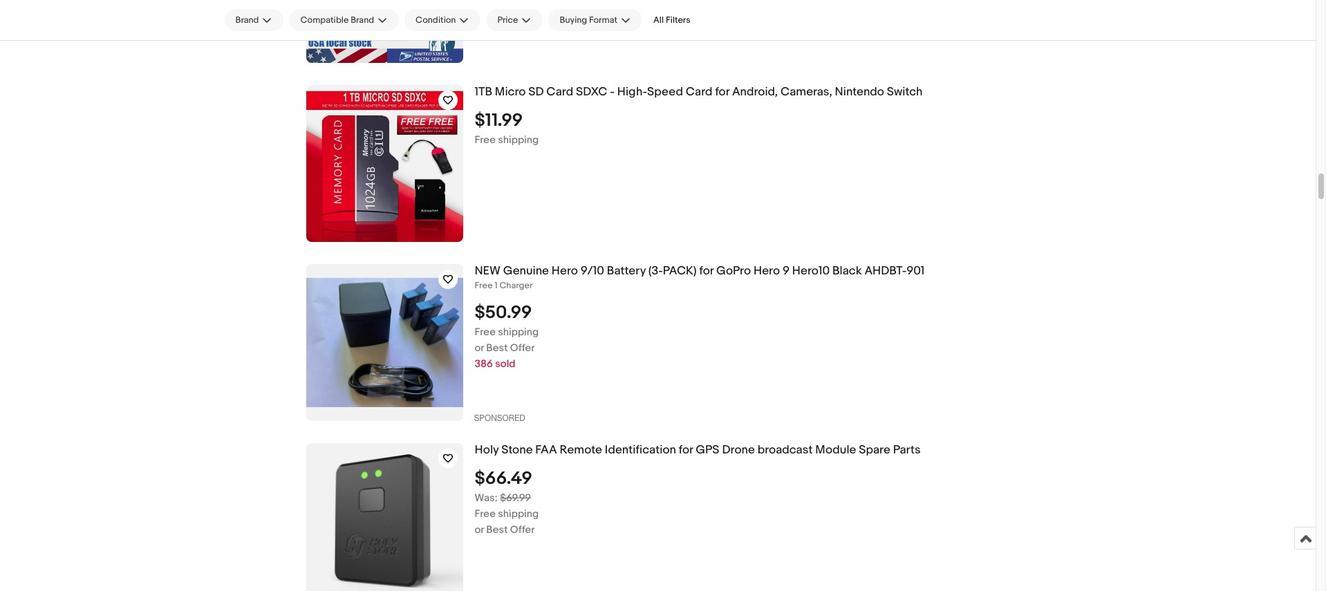 Task type: vqa. For each thing, say whether or not it's contained in the screenshot.
bottommost 5.0
no



Task type: describe. For each thing, give the bounding box(es) containing it.
free inside $50.99 free shipping or best offer 386 sold
[[475, 326, 496, 339]]

sponsored
[[474, 414, 526, 423]]

new genuine hero 9/10 battery (3-pack) for gopro hero 9 hero10 black ahdbt-901 image
[[306, 278, 463, 407]]

gopro
[[717, 264, 751, 278]]

1
[[495, 280, 498, 291]]

holy stone faa remote identification for gps drone broadcast module spare parts
[[475, 443, 921, 457]]

shipping for $50.99
[[498, 326, 539, 339]]

new genuine hero 9/10 battery (3-pack) for gopro hero 9 hero10 black ahdbt-901 link
[[475, 264, 1162, 279]]

9/10
[[581, 264, 605, 278]]

brand button
[[224, 9, 284, 31]]

free inside "$11.99 free shipping"
[[475, 133, 496, 146]]

price
[[498, 15, 518, 26]]

new genuine hero 9/10 battery (3-pack) for gopro hero 9 hero10 black ahdbt-901 free 1 charger
[[475, 264, 925, 291]]

switch
[[887, 85, 923, 99]]

holy stone faa remote identification for gps drone broadcast module spare parts image
[[306, 443, 463, 591]]

filters
[[666, 15, 691, 26]]

drone
[[722, 443, 755, 457]]

$66.49
[[475, 468, 533, 490]]

$50.99
[[475, 302, 532, 324]]

micro
[[495, 85, 526, 99]]

2 horizontal spatial for
[[715, 85, 730, 99]]

1 card from the left
[[547, 85, 574, 99]]

battery
[[607, 264, 646, 278]]

compatible brand button
[[289, 9, 399, 31]]

compatible
[[300, 15, 349, 26]]

$66.49 was: $69.99 free shipping or best offer
[[475, 468, 539, 537]]

compatible brand
[[300, 15, 374, 26]]

901
[[907, 264, 925, 278]]

or inside $66.49 was: $69.99 free shipping or best offer
[[475, 523, 484, 537]]

shipping for $11.99
[[498, 133, 539, 146]]

buying format button
[[549, 9, 643, 31]]

1tb micro sd card sdxc - high-speed card for android, cameras, nintendo switch image
[[306, 85, 463, 242]]

holy stone faa remote identification for gps drone broadcast module spare parts link
[[475, 443, 1162, 458]]

cameras,
[[781, 85, 833, 99]]

1tb micro sd card sdxc - high-speed card for android, cameras, nintendo switch
[[475, 85, 923, 99]]

1 hero from the left
[[552, 264, 578, 278]]

buying format
[[560, 15, 618, 26]]

remote
[[560, 443, 602, 457]]

faa
[[536, 443, 557, 457]]

hero10
[[793, 264, 830, 278]]

all filters button
[[648, 9, 696, 31]]

spare
[[859, 443, 891, 457]]

identification
[[605, 443, 676, 457]]

parts
[[893, 443, 921, 457]]

$50.99 free shipping or best offer 386 sold
[[475, 302, 539, 371]]

best inside $66.49 was: $69.99 free shipping or best offer
[[486, 523, 508, 537]]

best inside $50.99 free shipping or best offer 386 sold
[[486, 342, 508, 355]]

for inside new genuine hero 9/10 battery (3-pack) for gopro hero 9 hero10 black ahdbt-901 free 1 charger
[[700, 264, 714, 278]]

or inside $50.99 free shipping or best offer 386 sold
[[475, 342, 484, 355]]



Task type: locate. For each thing, give the bounding box(es) containing it.
free down the was:
[[475, 508, 496, 521]]

shipping inside "$11.99 free shipping"
[[498, 133, 539, 146]]

1 vertical spatial offer
[[510, 523, 535, 537]]

2 hero from the left
[[754, 264, 780, 278]]

card right speed
[[686, 85, 713, 99]]

all
[[654, 15, 664, 26]]

stone
[[502, 443, 533, 457]]

$11.99
[[475, 110, 523, 131]]

offer
[[510, 342, 535, 355], [510, 523, 535, 537]]

format
[[589, 15, 618, 26]]

$69.99
[[500, 492, 531, 505]]

for left the android,
[[715, 85, 730, 99]]

condition button
[[405, 9, 481, 31]]

2 vertical spatial shipping
[[498, 508, 539, 521]]

charger
[[500, 280, 533, 291]]

card
[[547, 85, 574, 99], [686, 85, 713, 99]]

for
[[715, 85, 730, 99], [700, 264, 714, 278], [679, 443, 693, 457]]

1 shipping from the top
[[498, 133, 539, 146]]

module
[[816, 443, 857, 457]]

2 vertical spatial for
[[679, 443, 693, 457]]

offer inside $66.49 was: $69.99 free shipping or best offer
[[510, 523, 535, 537]]

new
[[475, 264, 501, 278]]

black
[[833, 264, 862, 278]]

buying
[[560, 15, 587, 26]]

$11.99 free shipping
[[475, 110, 539, 146]]

android,
[[732, 85, 778, 99]]

genuine
[[503, 264, 549, 278]]

1tb micro sd card sdxc - high-speed card for android, cameras, nintendo switch link
[[475, 85, 1162, 99]]

ahdbt-
[[865, 264, 907, 278]]

1 offer from the top
[[510, 342, 535, 355]]

1 horizontal spatial hero
[[754, 264, 780, 278]]

hero left 9/10
[[552, 264, 578, 278]]

offer up sold
[[510, 342, 535, 355]]

was:
[[475, 492, 498, 505]]

1 brand from the left
[[236, 15, 259, 26]]

1 vertical spatial for
[[700, 264, 714, 278]]

shipping down $50.99
[[498, 326, 539, 339]]

Free 1 Charger text field
[[475, 280, 1162, 292]]

2 offer from the top
[[510, 523, 535, 537]]

1 or from the top
[[475, 342, 484, 355]]

-
[[610, 85, 615, 99]]

0 vertical spatial or
[[475, 342, 484, 355]]

shipping inside $66.49 was: $69.99 free shipping or best offer
[[498, 508, 539, 521]]

best down the was:
[[486, 523, 508, 537]]

1 vertical spatial or
[[475, 523, 484, 537]]

pack)
[[663, 264, 697, 278]]

best
[[486, 342, 508, 355], [486, 523, 508, 537]]

free down $11.99
[[475, 133, 496, 146]]

386
[[475, 357, 493, 371]]

1 vertical spatial shipping
[[498, 326, 539, 339]]

2 shipping from the top
[[498, 326, 539, 339]]

offer down $69.99
[[510, 523, 535, 537]]

holy
[[475, 443, 499, 457]]

2 best from the top
[[486, 523, 508, 537]]

2 free from the top
[[475, 280, 493, 291]]

0 vertical spatial shipping
[[498, 133, 539, 146]]

hero left 9
[[754, 264, 780, 278]]

condition
[[416, 15, 456, 26]]

9
[[783, 264, 790, 278]]

micro sd card 128gb 256gb 1tb memory card ultra class 10 tf card wholesale lot image
[[306, 0, 463, 63]]

0 horizontal spatial brand
[[236, 15, 259, 26]]

broadcast
[[758, 443, 813, 457]]

shipping
[[498, 133, 539, 146], [498, 326, 539, 339], [498, 508, 539, 521]]

0 horizontal spatial hero
[[552, 264, 578, 278]]

free down $50.99
[[475, 326, 496, 339]]

speed
[[647, 85, 683, 99]]

(3-
[[649, 264, 663, 278]]

or
[[475, 342, 484, 355], [475, 523, 484, 537]]

1 horizontal spatial for
[[700, 264, 714, 278]]

sdxc
[[576, 85, 608, 99]]

1tb
[[475, 85, 493, 99]]

0 vertical spatial offer
[[510, 342, 535, 355]]

sold
[[495, 357, 516, 371]]

nintendo
[[835, 85, 885, 99]]

1 vertical spatial best
[[486, 523, 508, 537]]

price button
[[487, 9, 543, 31]]

gps
[[696, 443, 720, 457]]

free
[[475, 133, 496, 146], [475, 280, 493, 291], [475, 326, 496, 339], [475, 508, 496, 521]]

for left gps
[[679, 443, 693, 457]]

or up 386
[[475, 342, 484, 355]]

0 horizontal spatial card
[[547, 85, 574, 99]]

shipping inside $50.99 free shipping or best offer 386 sold
[[498, 326, 539, 339]]

high-
[[618, 85, 647, 99]]

free inside new genuine hero 9/10 battery (3-pack) for gopro hero 9 hero10 black ahdbt-901 free 1 charger
[[475, 280, 493, 291]]

4 free from the top
[[475, 508, 496, 521]]

0 horizontal spatial for
[[679, 443, 693, 457]]

free left 1
[[475, 280, 493, 291]]

0 vertical spatial for
[[715, 85, 730, 99]]

2 card from the left
[[686, 85, 713, 99]]

1 best from the top
[[486, 342, 508, 355]]

3 free from the top
[[475, 326, 496, 339]]

2 brand from the left
[[351, 15, 374, 26]]

hero
[[552, 264, 578, 278], [754, 264, 780, 278]]

1 horizontal spatial brand
[[351, 15, 374, 26]]

for right pack)
[[700, 264, 714, 278]]

1 free from the top
[[475, 133, 496, 146]]

shipping down $11.99
[[498, 133, 539, 146]]

best up sold
[[486, 342, 508, 355]]

2 or from the top
[[475, 523, 484, 537]]

1 horizontal spatial card
[[686, 85, 713, 99]]

all filters
[[654, 15, 691, 26]]

free inside $66.49 was: $69.99 free shipping or best offer
[[475, 508, 496, 521]]

sd
[[529, 85, 544, 99]]

card right sd
[[547, 85, 574, 99]]

shipping down $69.99
[[498, 508, 539, 521]]

brand
[[236, 15, 259, 26], [351, 15, 374, 26]]

offer inside $50.99 free shipping or best offer 386 sold
[[510, 342, 535, 355]]

3 shipping from the top
[[498, 508, 539, 521]]

0 vertical spatial best
[[486, 342, 508, 355]]

or down the was:
[[475, 523, 484, 537]]



